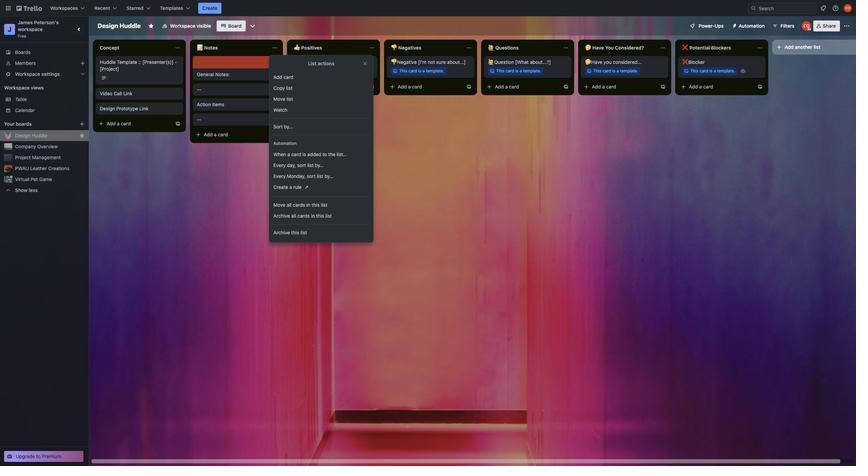 Task type: describe. For each thing, give the bounding box(es) containing it.
add a card button for 🤔have you considered...
[[581, 81, 658, 92]]

a down 🤔have you considered...
[[617, 68, 619, 74]]

move all cards in this list link
[[269, 200, 373, 211]]

board link
[[217, 21, 246, 31]]

add a card down design prototype link in the top left of the page
[[107, 121, 131, 127]]

list down move all cards in this list link
[[326, 213, 332, 219]]

every day, sort list by… link
[[269, 160, 373, 171]]

negatives
[[399, 45, 422, 51]]

j
[[8, 25, 12, 33]]

automation button
[[729, 21, 769, 31]]

items
[[212, 102, 224, 107]]

starred
[[127, 5, 144, 11]]

👎
[[391, 45, 397, 51]]

every monday, sort list by… link
[[269, 171, 373, 182]]

[i'm
[[418, 59, 427, 65]]

every for every monday, sort list by…
[[274, 173, 286, 179]]

list down archive all cards in this list
[[301, 230, 307, 236]]

-- for second -- link from the bottom of the page
[[197, 87, 201, 92]]

create for create
[[202, 5, 218, 11]]

design for 'design huddle' link
[[15, 133, 30, 138]]

🤔
[[585, 45, 592, 51]]

add for concept
[[107, 121, 116, 127]]

❌
[[682, 45, 689, 51]]

design inside board name text field
[[98, 22, 118, 29]]

0 horizontal spatial christina overa (christinaovera) image
[[802, 21, 812, 31]]

add a card button for 🙋question [what about...?]
[[484, 81, 561, 92]]

4 this from the left
[[691, 68, 699, 74]]

a inside 'link'
[[290, 184, 292, 190]]

this for 👎negative
[[399, 68, 408, 74]]

👍 positives
[[294, 45, 322, 51]]

add up copy
[[274, 74, 282, 80]]

👎negative [i'm not sure about...]
[[391, 59, 466, 65]]

considered...
[[613, 59, 642, 65]]

added
[[307, 151, 321, 157]]

james peterson's workspace link
[[18, 19, 60, 32]]

0 horizontal spatial huddle
[[32, 133, 48, 138]]

primary element
[[0, 0, 856, 16]]

card down you
[[603, 68, 611, 74]]

🙋question [what about...?]
[[488, 59, 551, 65]]

👍
[[294, 45, 300, 51]]

general
[[197, 71, 214, 77]]

boards
[[15, 49, 31, 55]]

move for move list
[[274, 96, 285, 102]]

create for create a rule
[[274, 184, 288, 190]]

add for 🤔 have you considered?
[[592, 84, 601, 90]]

a right when
[[288, 151, 290, 157]]

huddle template :: [presenter(s)] - [project]
[[100, 59, 177, 72]]

create button
[[198, 3, 222, 14]]

❌ Potential Blockers text field
[[678, 42, 754, 53]]

template. for about...?]
[[523, 68, 541, 74]]

add a card for ❌blocker
[[689, 84, 714, 90]]

pwau
[[15, 165, 29, 171]]

move list
[[274, 96, 293, 102]]

🤔have you considered...
[[585, 59, 642, 65]]

👎 negatives
[[391, 45, 422, 51]]

members link
[[0, 58, 89, 69]]

archive this list link
[[269, 227, 373, 238]]

in for archive all cards in this list
[[311, 213, 315, 219]]

🤔have
[[585, 59, 603, 65]]

link for design prototype link
[[139, 106, 149, 111]]

all for archive
[[291, 213, 296, 219]]

🤔 Have You Considered? text field
[[581, 42, 656, 53]]

sure
[[436, 59, 446, 65]]

members
[[15, 60, 36, 66]]

you
[[606, 45, 614, 51]]

template. for considered...
[[620, 68, 639, 74]]

workspace
[[18, 26, 43, 32]]

add for 🙋 questions
[[495, 84, 504, 90]]

overview
[[37, 144, 58, 149]]

add a card down the items
[[204, 132, 228, 137]]

🙋 questions
[[488, 45, 519, 51]]

copy list link
[[269, 83, 373, 94]]

boards
[[16, 121, 32, 127]]

workspaces
[[50, 5, 78, 11]]

sort for monday,
[[307, 173, 316, 179]]

christina overa (christinaovera) image inside primary element
[[844, 4, 852, 12]]

blockers
[[711, 45, 731, 51]]

table link
[[15, 96, 85, 103]]

link for video call link
[[123, 91, 132, 96]]

- inside 'huddle template :: [presenter(s)] - [project]'
[[175, 59, 177, 65]]

share
[[823, 23, 836, 29]]

a down design prototype link in the top left of the page
[[117, 121, 120, 127]]

action items
[[197, 102, 224, 107]]

your boards with 5 items element
[[4, 120, 69, 128]]

filters button
[[771, 21, 797, 31]]

is down the '❌blocker' link at the right top of the page
[[710, 68, 713, 74]]

a down ❌blocker
[[700, 84, 702, 90]]

card down prototype
[[121, 121, 131, 127]]

add board image
[[79, 121, 85, 127]]

recent button
[[90, 3, 121, 14]]

game
[[39, 176, 52, 182]]

🙋question [what about...?] link
[[488, 59, 568, 66]]

call
[[114, 91, 122, 96]]

card down 🤔have you considered...
[[606, 84, 616, 90]]

create from template… image for 👎 negatives
[[466, 84, 472, 90]]

card up every day, sort list by…
[[291, 151, 301, 157]]

this for archive all cards in this list
[[316, 213, 324, 219]]

add for 📝 notes
[[204, 132, 213, 137]]

list up archive all cards in this list link
[[321, 202, 327, 208]]

1 vertical spatial to
[[36, 454, 41, 460]]

list
[[308, 61, 317, 66]]

list down when a card is added to the list…
[[307, 162, 314, 168]]

filters
[[781, 23, 795, 29]]

less
[[29, 187, 38, 193]]

templates
[[160, 5, 183, 11]]

your
[[4, 121, 15, 127]]

search image
[[751, 5, 757, 11]]

card down ❌blocker
[[700, 68, 709, 74]]

add a card button down action items link
[[193, 129, 269, 140]]

by… for day,
[[315, 162, 324, 168]]

starred icon image
[[79, 133, 85, 138]]

workspace for workspace visible
[[170, 23, 195, 29]]

archive all cards in this list
[[274, 213, 332, 219]]

👍positive [i really liked...] link
[[294, 59, 373, 66]]

add a card for 🤔have you considered...
[[592, 84, 616, 90]]

a down [i'm
[[423, 68, 425, 74]]

rule
[[293, 184, 302, 190]]

calendar
[[15, 107, 35, 113]]

project management link
[[15, 154, 85, 161]]

open information menu image
[[833, 5, 839, 12]]

design huddle inside board name text field
[[98, 22, 141, 29]]

video call link
[[100, 91, 132, 96]]

list inside 'button'
[[814, 44, 821, 50]]

card down the '❌blocker' link at the right top of the page
[[704, 84, 714, 90]]

workspace navigation collapse icon image
[[75, 25, 84, 34]]

add a card button for ❌blocker
[[678, 81, 755, 92]]

this for move all cards in this list
[[312, 202, 320, 208]]

every monday, sort list by…
[[274, 173, 334, 179]]

general notes: link
[[197, 71, 276, 78]]

power-ups button
[[685, 21, 728, 31]]

-- for second -- link from the top
[[197, 117, 201, 122]]

Search field
[[748, 3, 817, 14]]

you
[[604, 59, 612, 65]]

template
[[117, 59, 137, 65]]

0 notifications image
[[820, 4, 828, 12]]

copy list
[[274, 85, 293, 91]]

leather
[[30, 165, 47, 171]]

is for you
[[613, 68, 616, 74]]

card up the copy list
[[284, 74, 293, 80]]

a down you
[[602, 84, 605, 90]]

a down 🙋question
[[505, 84, 508, 90]]

huddle inside 'huddle template :: [presenter(s)] - [project]'
[[100, 59, 116, 65]]

::
[[139, 59, 141, 65]]

sort
[[274, 124, 283, 130]]

template. for not
[[426, 68, 444, 74]]

create from template… image for really
[[369, 84, 375, 90]]

🤔have you considered... link
[[585, 59, 665, 66]]

a down the items
[[214, 132, 217, 137]]

workspace visible
[[170, 23, 211, 29]]

automation inside button
[[739, 23, 765, 29]]

Board name text field
[[94, 21, 144, 31]]

j link
[[4, 24, 15, 35]]

views
[[31, 85, 44, 91]]

virtual pet game link
[[15, 176, 85, 183]]

settings
[[41, 71, 60, 77]]

list down the copy list
[[287, 96, 293, 102]]

general notes:
[[197, 71, 230, 77]]

back to home image
[[16, 3, 42, 14]]



Task type: vqa. For each thing, say whether or not it's contained in the screenshot.
Show more options
no



Task type: locate. For each thing, give the bounding box(es) containing it.
copy
[[274, 85, 285, 91]]

add down 🤔have
[[592, 84, 601, 90]]

power-
[[699, 23, 715, 29]]

1 vertical spatial design
[[100, 106, 115, 111]]

workspace visible button
[[158, 21, 215, 31]]

is for [what
[[516, 68, 519, 74]]

add left another
[[785, 44, 794, 50]]

1 vertical spatial automation
[[274, 141, 297, 146]]

to left the
[[323, 151, 327, 157]]

0 vertical spatial every
[[274, 162, 286, 168]]

1 horizontal spatial to
[[323, 151, 327, 157]]

is down [i'm
[[418, 68, 422, 74]]

upgrade to premium
[[16, 454, 61, 460]]

considered?
[[615, 45, 644, 51]]

1 -- link from the top
[[197, 86, 276, 93]]

workspace inside popup button
[[15, 71, 40, 77]]

add another list button
[[773, 40, 856, 55]]

0 vertical spatial cards
[[293, 202, 305, 208]]

template. down the '❌blocker' link at the right top of the page
[[717, 68, 736, 74]]

is for [i'm
[[418, 68, 422, 74]]

📝
[[197, 45, 203, 51]]

1 vertical spatial link
[[139, 106, 149, 111]]

design prototype link link
[[100, 105, 179, 112]]

peterson's
[[34, 19, 59, 25]]

sort for day,
[[297, 162, 306, 168]]

about...]
[[447, 59, 466, 65]]

0 vertical spatial move
[[274, 96, 285, 102]]

this down 🤔have
[[594, 68, 602, 74]]

card down 🙋question
[[506, 68, 514, 74]]

1 vertical spatial create from template… image
[[272, 132, 278, 137]]

create a rule link
[[269, 182, 373, 194]]

when a card is added to the list… link
[[269, 149, 373, 160]]

templates button
[[156, 3, 194, 14]]

christina overa (christinaovera) image
[[844, 4, 852, 12], [802, 21, 812, 31]]

notes:
[[215, 71, 230, 77]]

list right copy
[[286, 85, 293, 91]]

0 vertical spatial this
[[312, 202, 320, 208]]

in up archive all cards in this list
[[307, 202, 310, 208]]

2 this card is a template. from the left
[[496, 68, 541, 74]]

show
[[15, 187, 27, 193]]

add card link
[[269, 72, 373, 83]]

1 vertical spatial cards
[[298, 213, 310, 219]]

0 horizontal spatial design huddle
[[15, 133, 48, 138]]

1 template. from the left
[[426, 68, 444, 74]]

by… down every day, sort list by… link
[[325, 173, 334, 179]]

0 vertical spatial create from template… image
[[466, 84, 472, 90]]

1 vertical spatial create
[[274, 184, 288, 190]]

a left rule
[[290, 184, 292, 190]]

a down 🙋question [what about...?]
[[520, 68, 522, 74]]

this card is a template. down 🤔have you considered...
[[594, 68, 639, 74]]

add a card down you
[[592, 84, 616, 90]]

add a card for 🙋question [what about...?]
[[495, 84, 519, 90]]

table
[[15, 96, 27, 102]]

every down when
[[274, 162, 286, 168]]

add a card button down [what
[[484, 81, 561, 92]]

[what
[[516, 59, 529, 65]]

archive for archive all cards in this list
[[274, 213, 290, 219]]

create inside 'link'
[[274, 184, 288, 190]]

this card is a template.
[[399, 68, 444, 74], [496, 68, 541, 74], [594, 68, 639, 74], [691, 68, 736, 74]]

upgrade to premium link
[[4, 451, 83, 462]]

in for move all cards in this list
[[307, 202, 310, 208]]

2 horizontal spatial by…
[[325, 173, 334, 179]]

👍 Positives text field
[[290, 42, 365, 53]]

workspace down "members"
[[15, 71, 40, 77]]

card down 🙋question [what about...?]
[[509, 84, 519, 90]]

this card is a template. for you
[[594, 68, 639, 74]]

1 vertical spatial all
[[291, 213, 296, 219]]

2 every from the top
[[274, 173, 286, 179]]

in
[[307, 202, 310, 208], [311, 213, 315, 219]]

christina overa (christinaovera) image right the open information menu icon on the right
[[844, 4, 852, 12]]

this card is a template. down the '❌blocker' link at the right top of the page
[[691, 68, 736, 74]]

notes
[[204, 45, 218, 51]]

-- link down action items link
[[197, 116, 276, 123]]

every for every day, sort list by…
[[274, 162, 286, 168]]

move down the create a rule
[[274, 202, 285, 208]]

when a card is added to the list…
[[274, 151, 347, 157]]

❌ potential blockers
[[682, 45, 731, 51]]

management
[[32, 155, 61, 160]]

🙋 Questions text field
[[484, 42, 559, 53]]

4 this card is a template. from the left
[[691, 68, 736, 74]]

huddle
[[120, 22, 141, 29], [100, 59, 116, 65], [32, 133, 48, 138]]

create from template… image
[[466, 84, 472, 90], [272, 132, 278, 137]]

1 vertical spatial design huddle
[[15, 133, 48, 138]]

cards up archive all cards in this list
[[293, 202, 305, 208]]

this down move all cards in this list link
[[316, 213, 324, 219]]

christina overa (christinaovera) image right filters
[[802, 21, 812, 31]]

this down 🙋question
[[496, 68, 505, 74]]

add for ❌ potential blockers
[[689, 84, 698, 90]]

2 this from the left
[[496, 68, 505, 74]]

add a card for 👎negative [i'm not sure about...]
[[398, 84, 422, 90]]

this down ❌blocker
[[691, 68, 699, 74]]

cards
[[293, 202, 305, 208], [298, 213, 310, 219]]

card down [i'm
[[412, 84, 422, 90]]

action
[[197, 102, 211, 107]]

1 vertical spatial in
[[311, 213, 315, 219]]

this down 👎negative on the left of the page
[[399, 68, 408, 74]]

a down the '❌blocker' link at the right top of the page
[[714, 68, 716, 74]]

0 vertical spatial christina overa (christinaovera) image
[[844, 4, 852, 12]]

0 vertical spatial create
[[202, 5, 218, 11]]

0 horizontal spatial create from template… image
[[272, 132, 278, 137]]

pwau leather creations
[[15, 165, 69, 171]]

2 -- from the top
[[197, 117, 201, 122]]

power-ups
[[699, 23, 724, 29]]

ups
[[715, 23, 724, 29]]

2 -- link from the top
[[197, 116, 276, 123]]

0 vertical spatial automation
[[739, 23, 765, 29]]

list down every day, sort list by… link
[[317, 173, 323, 179]]

1 vertical spatial by…
[[315, 162, 324, 168]]

add a card down 👎negative on the left of the page
[[398, 84, 422, 90]]

add down 🙋question
[[495, 84, 504, 90]]

0 horizontal spatial sort
[[297, 162, 306, 168]]

1 vertical spatial huddle
[[100, 59, 116, 65]]

is left added
[[303, 151, 306, 157]]

huddle template :: [presenter(s)] - [project] link
[[100, 59, 179, 72]]

add a card button down design prototype link link
[[96, 118, 172, 129]]

1 vertical spatial archive
[[274, 230, 290, 236]]

template.
[[426, 68, 444, 74], [523, 68, 541, 74], [620, 68, 639, 74], [717, 68, 736, 74]]

james peterson's workspace free
[[18, 19, 60, 39]]

workspace settings
[[15, 71, 60, 77]]

👍positive [i really liked...]
[[294, 59, 352, 65]]

design huddle
[[98, 22, 141, 29], [15, 133, 48, 138]]

huddle up [project] on the left top of the page
[[100, 59, 116, 65]]

0 vertical spatial archive
[[274, 213, 290, 219]]

1 vertical spatial workspace
[[15, 71, 40, 77]]

0 vertical spatial design huddle
[[98, 22, 141, 29]]

template. down "🙋question [what about...?]" link
[[523, 68, 541, 74]]

show menu image
[[844, 23, 851, 29]]

[presenter(s)]
[[143, 59, 174, 65]]

0 horizontal spatial in
[[307, 202, 310, 208]]

board
[[228, 23, 242, 29]]

create from template… image
[[369, 84, 375, 90], [563, 84, 569, 90], [661, 84, 666, 90], [758, 84, 763, 90], [175, 121, 181, 127]]

archive for archive this list
[[274, 230, 290, 236]]

design huddle down recent dropdown button
[[98, 22, 141, 29]]

add down design prototype link in the top left of the page
[[107, 121, 116, 127]]

star or unstar board image
[[148, 23, 154, 29]]

2 template. from the left
[[523, 68, 541, 74]]

customize views image
[[249, 23, 256, 29]]

3 this from the left
[[594, 68, 602, 74]]

1 vertical spatial this
[[316, 213, 324, 219]]

1 horizontal spatial link
[[139, 106, 149, 111]]

huddle up company overview
[[32, 133, 48, 138]]

0 vertical spatial design
[[98, 22, 118, 29]]

list actions
[[308, 61, 335, 66]]

2 horizontal spatial huddle
[[120, 22, 141, 29]]

0 vertical spatial --
[[197, 87, 201, 92]]

create up visible
[[202, 5, 218, 11]]

2 vertical spatial huddle
[[32, 133, 48, 138]]

a
[[423, 68, 425, 74], [520, 68, 522, 74], [617, 68, 619, 74], [714, 68, 716, 74], [408, 84, 411, 90], [505, 84, 508, 90], [602, 84, 605, 90], [700, 84, 702, 90], [117, 121, 120, 127], [214, 132, 217, 137], [288, 151, 290, 157], [290, 184, 292, 190]]

huddle down starred
[[120, 22, 141, 29]]

add for 👎 negatives
[[398, 84, 407, 90]]

add a card button for 👎negative [i'm not sure about...]
[[387, 81, 464, 92]]

0 horizontal spatial create
[[202, 5, 218, 11]]

project management
[[15, 155, 61, 160]]

0 vertical spatial workspace
[[170, 23, 195, 29]]

potential
[[690, 45, 710, 51]]

day,
[[287, 162, 296, 168]]

this for 🙋question
[[496, 68, 505, 74]]

0 horizontal spatial by…
[[284, 124, 293, 130]]

design down video at top left
[[100, 106, 115, 111]]

design for design prototype link link
[[100, 106, 115, 111]]

add a card button down the '❌blocker' link at the right top of the page
[[678, 81, 755, 92]]

👎 Negatives text field
[[387, 42, 462, 53]]

card down 👎negative on the left of the page
[[409, 68, 417, 74]]

1 vertical spatial --
[[197, 117, 201, 122]]

0 vertical spatial sort
[[297, 162, 306, 168]]

template. down considered...
[[620, 68, 639, 74]]

sort by… link
[[269, 121, 373, 132]]

0 horizontal spatial automation
[[274, 141, 297, 146]]

create from template… image for 📝 notes
[[272, 132, 278, 137]]

add down the action items at the top
[[204, 132, 213, 137]]

template. down not
[[426, 68, 444, 74]]

boards link
[[0, 47, 89, 58]]

visible
[[197, 23, 211, 29]]

1 this card is a template. from the left
[[399, 68, 444, 74]]

design huddle up company overview
[[15, 133, 48, 138]]

4 template. from the left
[[717, 68, 736, 74]]

this up archive all cards in this list link
[[312, 202, 320, 208]]

3 template. from the left
[[620, 68, 639, 74]]

this card is a template. down [i'm
[[399, 68, 444, 74]]

cards for move
[[293, 202, 305, 208]]

1 horizontal spatial create from template… image
[[466, 84, 472, 90]]

1 this from the left
[[399, 68, 408, 74]]

-- link
[[197, 86, 276, 93], [197, 116, 276, 123]]

create left rule
[[274, 184, 288, 190]]

📝 notes
[[197, 45, 218, 51]]

1 -- from the top
[[197, 87, 201, 92]]

2 move from the top
[[274, 202, 285, 208]]

calendar link
[[15, 107, 85, 114]]

-
[[175, 59, 177, 65], [197, 87, 199, 92], [199, 87, 201, 92], [197, 117, 199, 122], [199, 117, 201, 122]]

cards for archive
[[298, 213, 310, 219]]

sm image
[[729, 21, 739, 30]]

create from template… image for about...?]
[[563, 84, 569, 90]]

3 this card is a template. from the left
[[594, 68, 639, 74]]

1 horizontal spatial by…
[[315, 162, 324, 168]]

is down 🤔have you considered...
[[613, 68, 616, 74]]

watch link
[[269, 105, 373, 116]]

add a card down 🙋question
[[495, 84, 519, 90]]

list right another
[[814, 44, 821, 50]]

is down 🙋question [what about...?]
[[516, 68, 519, 74]]

create inside button
[[202, 5, 218, 11]]

actions
[[318, 61, 335, 66]]

this down archive all cards in this list
[[291, 230, 299, 236]]

1 archive from the top
[[274, 213, 290, 219]]

0 horizontal spatial to
[[36, 454, 41, 460]]

sort
[[297, 162, 306, 168], [307, 173, 316, 179]]

this
[[399, 68, 408, 74], [496, 68, 505, 74], [594, 68, 602, 74], [691, 68, 699, 74]]

sort down every day, sort list by… link
[[307, 173, 316, 179]]

2 archive from the top
[[274, 230, 290, 236]]

every up the create a rule
[[274, 173, 286, 179]]

1 horizontal spatial christina overa (christinaovera) image
[[844, 4, 852, 12]]

move for move all cards in this list
[[274, 202, 285, 208]]

archive all cards in this list link
[[269, 211, 373, 222]]

virtual
[[15, 176, 29, 182]]

all up archive all cards in this list
[[287, 202, 292, 208]]

1 vertical spatial every
[[274, 173, 286, 179]]

1 vertical spatial sort
[[307, 173, 316, 179]]

a down 👎negative on the left of the page
[[408, 84, 411, 90]]

1 horizontal spatial create
[[274, 184, 288, 190]]

share button
[[814, 21, 840, 31]]

automation down search icon
[[739, 23, 765, 29]]

workspace for workspace views
[[4, 85, 30, 91]]

add a card button down [i'm
[[387, 81, 464, 92]]

1 every from the top
[[274, 162, 286, 168]]

huddle inside board name text field
[[120, 22, 141, 29]]

prototype
[[116, 106, 138, 111]]

add a card button down 🤔have you considered... link
[[581, 81, 658, 92]]

1 move from the top
[[274, 96, 285, 102]]

this card is a template. for [i'm
[[399, 68, 444, 74]]

monday,
[[287, 173, 306, 179]]

0 horizontal spatial link
[[123, 91, 132, 96]]

cards down move all cards in this list
[[298, 213, 310, 219]]

list
[[814, 44, 821, 50], [286, 85, 293, 91], [287, 96, 293, 102], [307, 162, 314, 168], [317, 173, 323, 179], [321, 202, 327, 208], [326, 213, 332, 219], [301, 230, 307, 236]]

0 vertical spatial in
[[307, 202, 310, 208]]

another
[[795, 44, 813, 50]]

this
[[312, 202, 320, 208], [316, 213, 324, 219], [291, 230, 299, 236]]

this card is a template. for [what
[[496, 68, 541, 74]]

to right upgrade
[[36, 454, 41, 460]]

have
[[593, 45, 604, 51]]

create from template… image for considered...
[[661, 84, 666, 90]]

link down video call link link
[[139, 106, 149, 111]]

all for move
[[287, 202, 292, 208]]

workspace down templates popup button
[[170, 23, 195, 29]]

add down 👎negative on the left of the page
[[398, 84, 407, 90]]

workspace up table
[[4, 85, 30, 91]]

👎negative
[[391, 59, 417, 65]]

by… right the sort
[[284, 124, 293, 130]]

recent
[[94, 5, 110, 11]]

archive down archive all cards in this list
[[274, 230, 290, 236]]

2 vertical spatial design
[[15, 133, 30, 138]]

link right call
[[123, 91, 132, 96]]

2 vertical spatial this
[[291, 230, 299, 236]]

1 vertical spatial -- link
[[197, 116, 276, 123]]

1 horizontal spatial design huddle
[[98, 22, 141, 29]]

upgrade
[[16, 454, 35, 460]]

this for 🤔have
[[594, 68, 602, 74]]

free
[[18, 34, 26, 39]]

add inside 'button'
[[785, 44, 794, 50]]

0 vertical spatial all
[[287, 202, 292, 208]]

this card is a template. down 🙋question [what about...?]
[[496, 68, 541, 74]]

list…
[[337, 151, 347, 157]]

by… down when a card is added to the list… link
[[315, 162, 324, 168]]

[project]
[[100, 66, 119, 72]]

📝 Notes text field
[[193, 42, 268, 53]]

every
[[274, 162, 286, 168], [274, 173, 286, 179]]

1 horizontal spatial automation
[[739, 23, 765, 29]]

creations
[[48, 165, 69, 171]]

1 horizontal spatial sort
[[307, 173, 316, 179]]

❌blocker link
[[682, 59, 762, 66]]

2 vertical spatial workspace
[[4, 85, 30, 91]]

add a card down ❌blocker
[[689, 84, 714, 90]]

card down the items
[[218, 132, 228, 137]]

1 horizontal spatial in
[[311, 213, 315, 219]]

0 vertical spatial -- link
[[197, 86, 276, 93]]

Concept text field
[[96, 42, 171, 53]]

-- up action
[[197, 87, 201, 92]]

company
[[15, 144, 36, 149]]

show less
[[15, 187, 38, 193]]

move down copy
[[274, 96, 285, 102]]

automation up when
[[274, 141, 297, 146]]

workspace inside button
[[170, 23, 195, 29]]

by… for monday,
[[325, 173, 334, 179]]

company overview
[[15, 144, 58, 149]]

add a card
[[398, 84, 422, 90], [495, 84, 519, 90], [592, 84, 616, 90], [689, 84, 714, 90], [107, 121, 131, 127], [204, 132, 228, 137]]

1 vertical spatial christina overa (christinaovera) image
[[802, 21, 812, 31]]

2 vertical spatial by…
[[325, 173, 334, 179]]

-- link down general notes: link on the top left
[[197, 86, 276, 93]]

1 horizontal spatial huddle
[[100, 59, 116, 65]]

workspace for workspace settings
[[15, 71, 40, 77]]

-- down action
[[197, 117, 201, 122]]

this member is an admin of this board. image
[[808, 28, 811, 31]]

0 vertical spatial to
[[323, 151, 327, 157]]

1 vertical spatial move
[[274, 202, 285, 208]]

0 vertical spatial huddle
[[120, 22, 141, 29]]

0 vertical spatial link
[[123, 91, 132, 96]]

0 vertical spatial by…
[[284, 124, 293, 130]]



